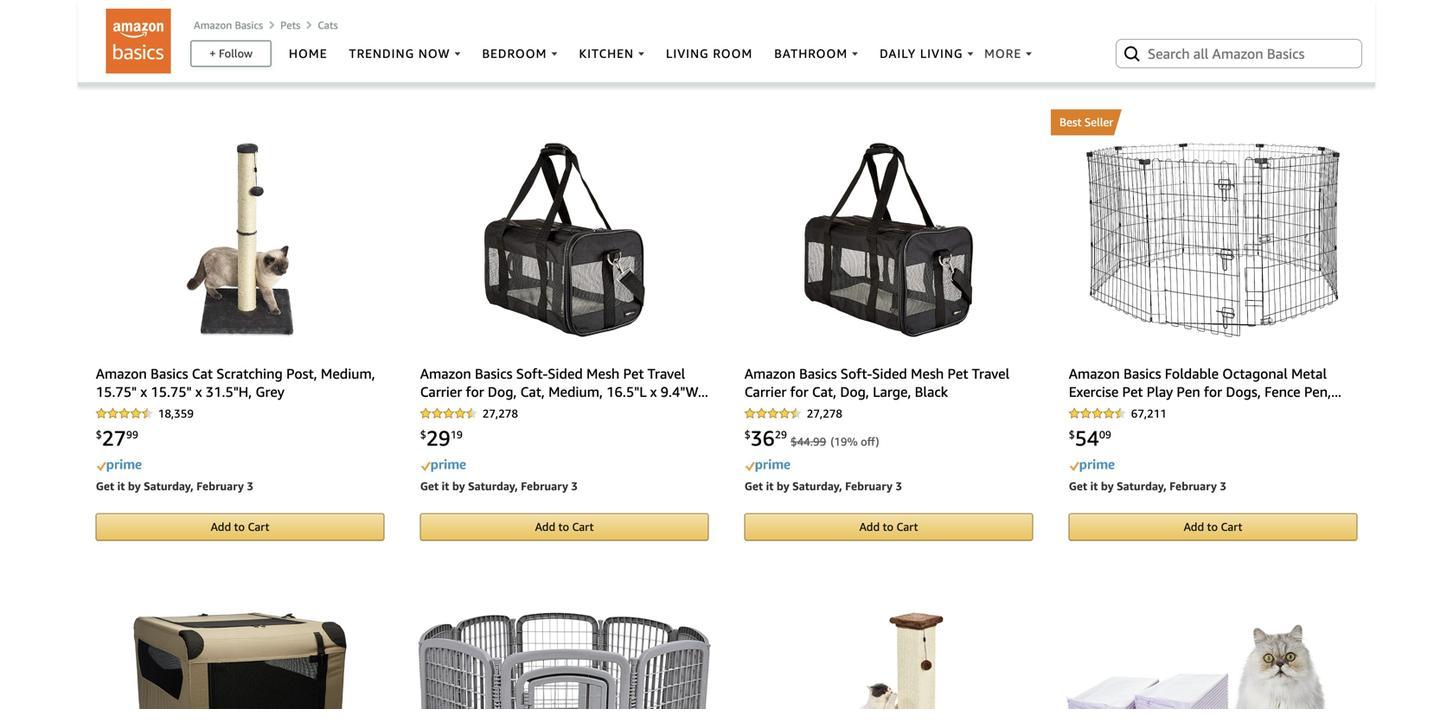 Task type: locate. For each thing, give the bounding box(es) containing it.
saturday, for 36
[[793, 480, 842, 493]]

best
[[1060, 116, 1082, 129]]

get it by saturday, february 3 down 18,359
[[96, 480, 254, 493]]

best seller
[[1060, 116, 1114, 129]]

best seller link
[[1051, 109, 1376, 135]]

amazon basics logo image
[[106, 9, 171, 74]]

by for 36
[[777, 480, 790, 493]]

amazon
[[194, 19, 232, 31]]

$ for 54
[[1069, 429, 1075, 441]]

get it by saturday, february 3 down "("
[[745, 480, 902, 493]]

follow
[[219, 47, 253, 60]]

amazon basics soft-sided mesh pet travel carrier for dog, cat, medium, 16.5"l x 9.4"w x 9.8"h, black image
[[484, 143, 645, 337]]

by down $ 29 19
[[452, 480, 465, 493]]

amazon basics 2-door portable soft-sided folding soft dog travel crate kennel, medium (29.92 x 21.3 x 21.3 inches), tan image
[[133, 612, 347, 709]]

february for 36
[[845, 480, 893, 493]]

by left amazon on the left top of the page
[[128, 10, 141, 24]]

february for 29
[[521, 480, 568, 493]]

29 inside $ 36 29 $ 44 . 99 ( 19% off )
[[775, 429, 787, 441]]

amazon basics foldable octagonal metal exercise pet play pen for dogs, fence pen, single door, black, 60 x 60 x 36 inches image
[[1086, 143, 1340, 337]]

it
[[117, 10, 125, 24], [117, 480, 125, 493], [442, 480, 449, 493], [766, 480, 774, 493], [1090, 480, 1098, 493]]

basics
[[235, 19, 263, 31]]

cats link
[[318, 19, 338, 31]]

$ inside the $ 54 09
[[1069, 429, 1075, 441]]

amazon basics soft-sided mesh pet travel carrier for cat, dog, large, black image
[[804, 143, 974, 337]]

get
[[96, 10, 114, 24], [96, 480, 114, 493], [420, 480, 439, 493], [745, 480, 763, 493], [1069, 480, 1088, 493]]

get it by saturday, february 3
[[96, 10, 254, 24], [96, 480, 254, 493], [420, 480, 578, 493], [745, 480, 902, 493], [1069, 480, 1227, 493]]

amazon basics
[[194, 19, 263, 31]]

it for 36
[[766, 480, 774, 493]]

get it by saturday, february 3 up +
[[96, 10, 254, 24]]

27,278
[[482, 407, 518, 420], [807, 407, 843, 420]]

get it by saturday, february 3 down 19
[[420, 480, 578, 493]]

1 27,278 from the left
[[482, 407, 518, 420]]

$ for 29
[[420, 429, 426, 441]]

29
[[426, 426, 451, 451], [775, 429, 787, 441]]

amazon basics link
[[194, 19, 263, 31]]

by for 29
[[452, 480, 465, 493]]

it for 27
[[117, 480, 125, 493]]

3 for 54
[[1220, 480, 1227, 493]]

09
[[1099, 429, 1112, 441]]

$ inside $ 27 99
[[96, 429, 102, 441]]

it for 54
[[1090, 480, 1098, 493]]

amazon basics 8-panel octagonal plastic pet pen fence enclosure with gate, 59 x 58 x 28 inches, grey image
[[418, 612, 711, 709]]

$
[[96, 429, 102, 441], [420, 429, 426, 441], [745, 429, 751, 441], [1069, 429, 1075, 441], [791, 435, 797, 449]]

by down $ 27 99
[[128, 480, 141, 493]]

saturday,
[[144, 10, 194, 24], [144, 480, 194, 493], [468, 480, 518, 493], [793, 480, 842, 493], [1117, 480, 1167, 493]]

$ inside $ 29 19
[[420, 429, 426, 441]]

by down $ 36 29 $ 44 . 99 ( 19% off )
[[777, 480, 790, 493]]

0 horizontal spatial 99
[[126, 429, 138, 441]]

+ follow button
[[192, 41, 270, 66]]

3
[[247, 10, 254, 24], [247, 480, 254, 493], [571, 480, 578, 493], [896, 480, 902, 493], [1220, 480, 1227, 493]]

off
[[861, 435, 876, 449]]

by
[[128, 10, 141, 24], [128, 480, 141, 493], [452, 480, 465, 493], [777, 480, 790, 493], [1101, 480, 1114, 493]]

february
[[197, 10, 244, 24], [197, 480, 244, 493], [521, 480, 568, 493], [845, 480, 893, 493], [1170, 480, 1217, 493]]

cats
[[318, 19, 338, 31]]

february for 27
[[197, 480, 244, 493]]

54
[[1075, 426, 1099, 451]]

get it by saturday, february 3 for 54
[[1069, 480, 1227, 493]]

.
[[810, 435, 813, 449]]

(
[[831, 435, 834, 449]]

44
[[797, 435, 810, 449]]

get it by saturday, february 3 down 09
[[1069, 480, 1227, 493]]

get it by saturday, february 3 for 27
[[96, 480, 254, 493]]

99
[[126, 429, 138, 441], [813, 435, 826, 449]]

pets link
[[280, 19, 301, 31]]

99 inside $ 27 99
[[126, 429, 138, 441]]

36
[[751, 426, 775, 451]]

1 horizontal spatial 29
[[775, 429, 787, 441]]

+
[[209, 47, 216, 60]]

it for 29
[[442, 480, 449, 493]]

0 horizontal spatial 27,278
[[482, 407, 518, 420]]

by down the $ 54 09
[[1101, 480, 1114, 493]]

saturday, for 54
[[1117, 480, 1167, 493]]

2 27,278 from the left
[[807, 407, 843, 420]]

1 horizontal spatial 27,278
[[807, 407, 843, 420]]

Search all Amazon Basics search field
[[1148, 39, 1334, 68]]

amazon basics cat pad refills for litter box, lemon scent - pack of 40, purple and white image
[[1066, 625, 1361, 709]]

february for 54
[[1170, 480, 1217, 493]]

1 horizontal spatial 99
[[813, 435, 826, 449]]

get for 54
[[1069, 480, 1088, 493]]



Task type: describe. For each thing, give the bounding box(es) containing it.
+ follow
[[209, 47, 253, 60]]

18,359
[[158, 407, 194, 420]]

get for 29
[[420, 480, 439, 493]]

get for 36
[[745, 480, 763, 493]]

get it by saturday, february 3 for 29
[[420, 480, 578, 493]]

0 horizontal spatial 29
[[426, 426, 451, 451]]

saturday, for 29
[[468, 480, 518, 493]]

seller
[[1085, 116, 1114, 129]]

99 inside $ 36 29 $ 44 . 99 ( 19% off )
[[813, 435, 826, 449]]

get for 27
[[96, 480, 114, 493]]

$ 29 19
[[420, 426, 463, 451]]

$ 36 29 $ 44 . 99 ( 19% off )
[[745, 426, 880, 451]]

$ 27 99
[[96, 426, 138, 451]]

$ 54 09
[[1069, 426, 1112, 451]]

19
[[451, 429, 463, 441]]

27,278 for 36
[[807, 407, 843, 420]]

$ for 36
[[745, 429, 751, 441]]

amazon basics cat scratching post, medium, 15.75" x 15.75" x 31.5"h, grey image
[[186, 143, 294, 337]]

amazon basics tall cat scratching post with jute fiber and brown carpet, large, 15.75'' l x 15.75'' w x 35.43'' h image
[[809, 612, 968, 709]]

search image
[[1122, 43, 1143, 64]]

3 for 27
[[247, 480, 254, 493]]

67,211
[[1131, 407, 1167, 420]]

pets
[[280, 19, 301, 31]]

saturday, for 27
[[144, 480, 194, 493]]

get it by saturday, february 3 for 36
[[745, 480, 902, 493]]

19%
[[834, 435, 858, 449]]

3 for 36
[[896, 480, 902, 493]]

)
[[876, 435, 880, 449]]

by for 54
[[1101, 480, 1114, 493]]

3 for 29
[[571, 480, 578, 493]]

27
[[102, 426, 126, 451]]

27,278 for 29
[[482, 407, 518, 420]]

$ for 27
[[96, 429, 102, 441]]

by for 27
[[128, 480, 141, 493]]



Task type: vqa. For each thing, say whether or not it's contained in the screenshot.
29
yes



